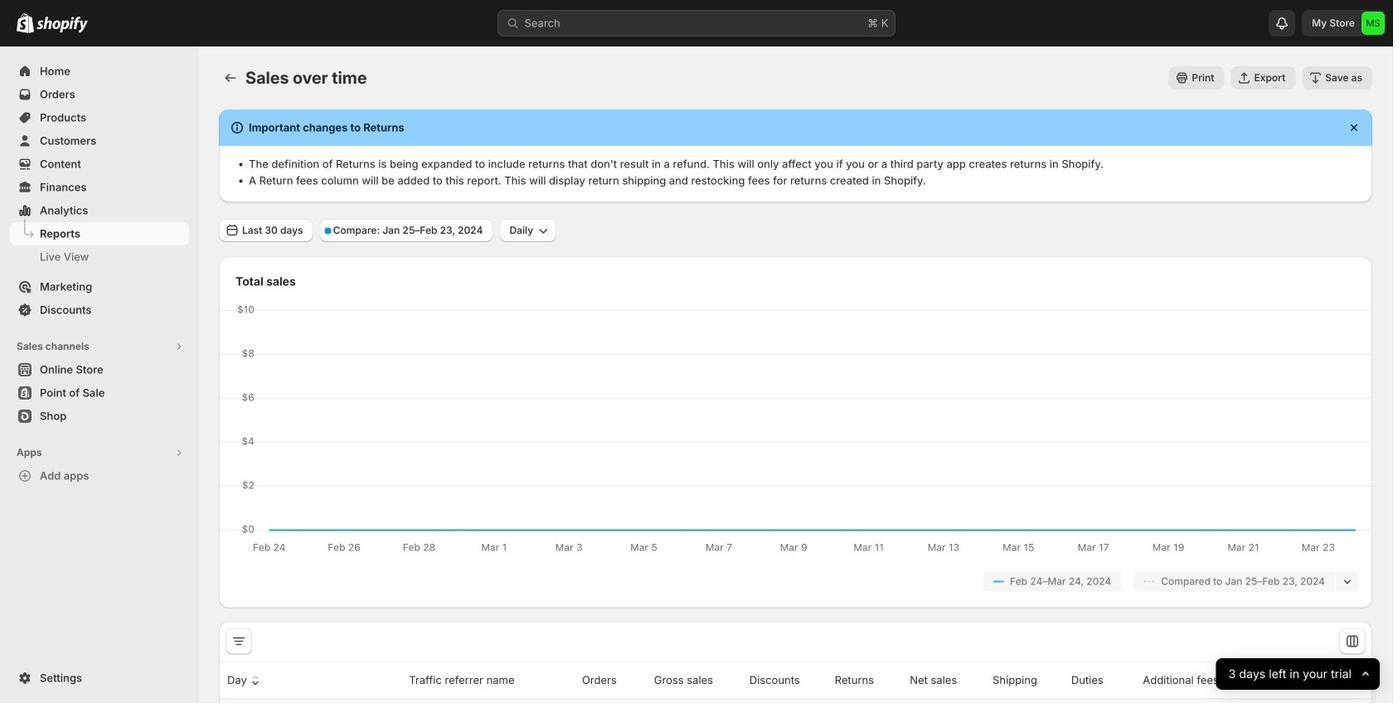 Task type: describe. For each thing, give the bounding box(es) containing it.
shopify image
[[17, 13, 34, 33]]

my store image
[[1362, 12, 1385, 35]]



Task type: locate. For each thing, give the bounding box(es) containing it.
shopify image
[[36, 16, 88, 33]]



Task type: vqa. For each thing, say whether or not it's contained in the screenshot.
the right Shopify image
yes



